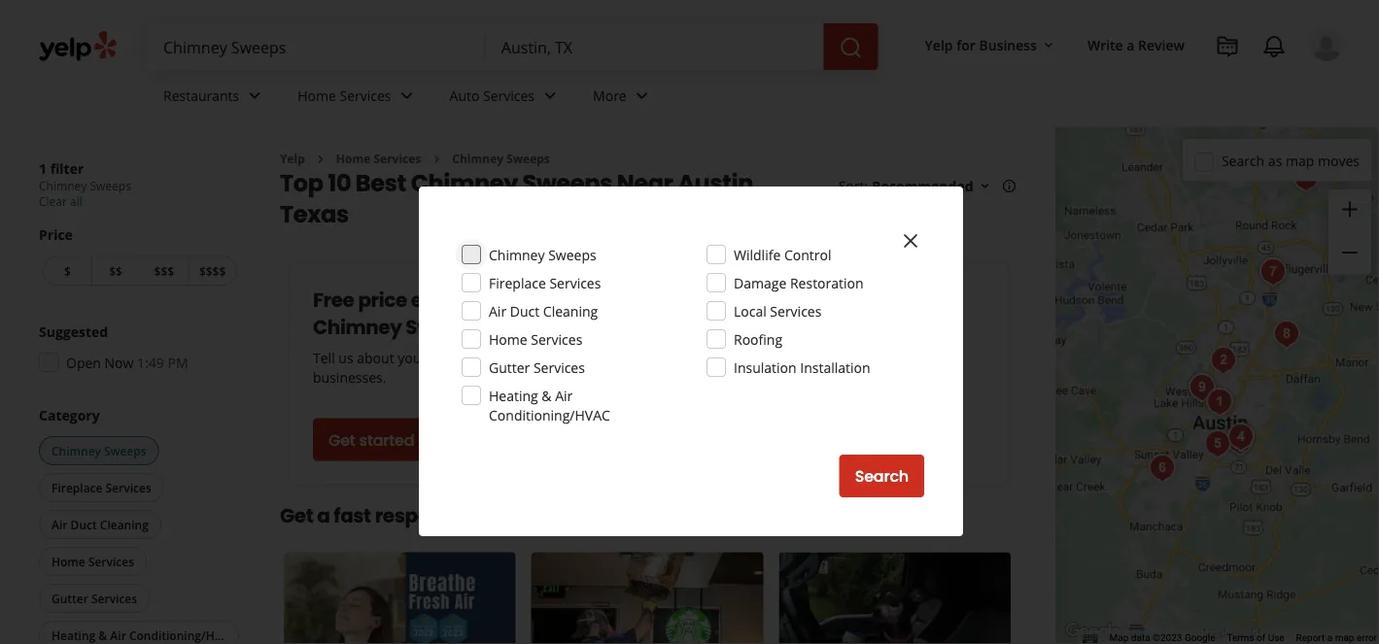 Task type: describe. For each thing, give the bounding box(es) containing it.
project
[[430, 349, 475, 367]]

wildlife control
[[734, 245, 832, 264]]

local
[[563, 286, 609, 313]]

$$$ button
[[139, 256, 188, 286]]

filter
[[50, 159, 84, 177]]

1
[[39, 159, 47, 177]]

home services inside search dialog
[[489, 330, 583, 348]]

local services
[[734, 302, 822, 320]]

get started button
[[313, 418, 430, 461]]

pm
[[168, 353, 188, 372]]

top 10 best chimney sweeps near austin, texas
[[280, 167, 760, 230]]

chimney sweeps link
[[452, 151, 550, 167]]

lone star air duct and chimney image
[[1200, 383, 1239, 422]]

home inside button
[[52, 554, 85, 570]]

home services right top
[[336, 151, 421, 167]]

$$$$
[[199, 263, 226, 279]]

heating & air conditioning/hvac button
[[39, 621, 239, 644]]

24 chevron down v2 image for home services
[[395, 84, 419, 107]]

duct inside search dialog
[[510, 302, 540, 320]]

cleaning inside search dialog
[[543, 302, 598, 320]]

clear all link
[[39, 193, 82, 209]]

fireplace inside button
[[52, 480, 103, 496]]

0 vertical spatial home services link
[[282, 70, 434, 126]]

top
[[280, 167, 323, 199]]

lady bird home specialist image
[[1222, 418, 1261, 457]]

lone star air duct and chimney image
[[1200, 383, 1239, 422]]

24 chevron down v2 image for more
[[631, 84, 654, 107]]

$
[[64, 263, 71, 279]]

24 chevron down v2 image for restaurants
[[243, 84, 267, 107]]

business categories element
[[148, 70, 1344, 126]]

google
[[1185, 632, 1216, 644]]

suggested
[[39, 322, 108, 341]]

better service image
[[1143, 449, 1182, 488]]

now
[[105, 353, 134, 372]]

close image
[[899, 229, 923, 253]]

more link
[[577, 70, 669, 126]]

$ button
[[43, 256, 91, 286]]

home services button
[[39, 547, 147, 576]]

air duct cleaning button
[[39, 510, 161, 540]]

air inside heating & air conditioning/hvac
[[555, 386, 573, 405]]

damage
[[734, 274, 787, 292]]

control
[[784, 245, 832, 264]]

auto services link
[[434, 70, 577, 126]]

sweeps inside button
[[104, 443, 146, 459]]

write
[[1088, 35, 1123, 54]]

conditioning/hvac inside button
[[129, 627, 237, 644]]

texas
[[280, 198, 349, 230]]

air down gutter services button
[[110, 627, 126, 644]]

projects image
[[1216, 35, 1239, 58]]

fireplace services inside search dialog
[[489, 274, 601, 292]]

more
[[593, 86, 627, 105]]

10
[[328, 167, 351, 199]]

home right top
[[336, 151, 371, 167]]

$$$$ button
[[188, 256, 237, 286]]

clear
[[39, 193, 67, 209]]

of
[[1257, 632, 1266, 644]]

chimney inside top 10 best chimney sweeps near austin, texas
[[411, 167, 518, 199]]

for
[[957, 35, 976, 54]]

your
[[398, 349, 427, 367]]

fireplace services button
[[39, 473, 164, 503]]

auto services
[[450, 86, 535, 105]]

cleaning inside button
[[100, 517, 149, 533]]

austin breeze image
[[1183, 368, 1222, 407]]

air duct cleaning inside search dialog
[[489, 302, 598, 320]]

1 filter chimney sweeps clear all
[[39, 159, 131, 209]]

and
[[478, 349, 503, 367]]

tell
[[313, 349, 335, 367]]

local
[[734, 302, 767, 320]]

sweeps down auto services link
[[507, 151, 550, 167]]

open
[[66, 353, 101, 372]]

data
[[1131, 632, 1151, 644]]

about
[[357, 349, 394, 367]]

a for get
[[317, 502, 330, 529]]

sweeps inside top 10 best chimney sweeps near austin, texas
[[523, 167, 612, 199]]

a for report
[[1328, 632, 1333, 644]]

search as map moves
[[1222, 151, 1360, 170]]

zoom in image
[[1339, 198, 1362, 221]]

16 chevron right v2 image for home services
[[313, 151, 328, 167]]

yelp for business button
[[917, 27, 1064, 62]]

moves
[[1318, 151, 1360, 170]]

free price estimates from local chimney sweeps image
[[841, 309, 938, 406]]

category
[[39, 406, 100, 424]]

price
[[39, 226, 73, 244]]

24 chevron down v2 image for auto services
[[539, 84, 562, 107]]

best
[[356, 167, 406, 199]]

home services inside business categories element
[[298, 86, 391, 105]]

error
[[1357, 632, 1377, 644]]

search button
[[840, 455, 924, 498]]

get
[[506, 349, 526, 367]]

category group
[[35, 405, 243, 644]]

sweeps inside '1 filter chimney sweeps clear all'
[[90, 178, 131, 194]]

restoration
[[790, 274, 864, 292]]

auto
[[450, 86, 480, 105]]

businesses.
[[313, 368, 386, 387]]

conditioning/hvac inside search dialog
[[489, 406, 610, 424]]

as
[[1268, 151, 1282, 170]]

air up 'and'
[[489, 302, 507, 320]]

sort:
[[839, 177, 868, 195]]

installation
[[800, 358, 871, 377]]

us
[[339, 349, 353, 367]]

& inside heating & air conditioning/hvac
[[542, 386, 552, 405]]

fast
[[334, 502, 371, 529]]

yelp for yelp link
[[280, 151, 305, 167]]



Task type: vqa. For each thing, say whether or not it's contained in the screenshot.
the rightmost 16 chevron right v2 icon
yes



Task type: locate. For each thing, give the bounding box(es) containing it.
map
[[1286, 151, 1315, 170], [1335, 632, 1355, 644]]

1 horizontal spatial map
[[1335, 632, 1355, 644]]

insulation
[[734, 358, 797, 377]]

0 vertical spatial fireplace services
[[489, 274, 601, 292]]

yelp
[[925, 35, 953, 54], [280, 151, 305, 167]]

chimney inside '1 filter chimney sweeps clear all'
[[39, 178, 87, 194]]

group containing suggested
[[33, 322, 241, 378]]

1 vertical spatial duct
[[71, 517, 97, 533]]

home services inside button
[[52, 554, 134, 570]]

& down gutter services button
[[99, 627, 107, 644]]

price
[[358, 286, 407, 313]]

16 info v2 image
[[1002, 179, 1017, 194]]

1 vertical spatial air duct cleaning
[[52, 517, 149, 533]]

notifications image
[[1263, 35, 1286, 58]]

yelp left 10
[[280, 151, 305, 167]]

chimney inside search dialog
[[489, 245, 545, 264]]

1 horizontal spatial gutter
[[489, 358, 530, 377]]

home up gutter services button
[[52, 554, 85, 570]]

0 vertical spatial map
[[1286, 151, 1315, 170]]

1 vertical spatial conditioning/hvac
[[129, 627, 237, 644]]

sweeps up fireplace services button
[[104, 443, 146, 459]]

$$ button
[[91, 256, 139, 286]]

1 vertical spatial a
[[317, 502, 330, 529]]

1 vertical spatial group
[[33, 322, 241, 378]]

0 vertical spatial gutter
[[489, 358, 530, 377]]

1 vertical spatial heating
[[52, 627, 95, 644]]

a
[[1127, 35, 1135, 54], [317, 502, 330, 529], [1328, 632, 1333, 644]]

sweeps right the all at the left top of the page
[[90, 178, 131, 194]]

a for write
[[1127, 35, 1135, 54]]

review
[[1138, 35, 1185, 54]]

search image
[[839, 36, 863, 59]]

heating & air conditioning/hvac down gutter services button
[[52, 627, 237, 644]]

chimney down filter
[[39, 178, 87, 194]]

0 horizontal spatial gutter services
[[52, 591, 137, 607]]

0 vertical spatial group
[[1329, 189, 1372, 275]]

0 vertical spatial conditioning/hvac
[[489, 406, 610, 424]]

roofing
[[734, 330, 783, 348]]

yelp link
[[280, 151, 305, 167]]

1 horizontal spatial conditioning/hvac
[[489, 406, 610, 424]]

chimney up us
[[313, 313, 402, 341]]

2 vertical spatial chimney sweeps
[[52, 443, 146, 459]]

map for moves
[[1286, 151, 1315, 170]]

duct up home services button
[[71, 517, 97, 533]]

duct x - air duct cleaning & chimney sweep image
[[1254, 253, 1293, 292]]

1 vertical spatial fireplace
[[52, 480, 103, 496]]

0 vertical spatial search
[[1222, 151, 1265, 170]]

yelp for yelp for business
[[925, 35, 953, 54]]

wildlife
[[734, 245, 781, 264]]

response
[[375, 502, 464, 529]]

0 horizontal spatial 24 chevron down v2 image
[[395, 84, 419, 107]]

0 horizontal spatial map
[[1286, 151, 1315, 170]]

& inside button
[[99, 627, 107, 644]]

get inside button
[[329, 429, 355, 451]]

restaurants
[[163, 86, 239, 105]]

free
[[313, 286, 354, 313]]

report
[[1296, 632, 1325, 644]]

cleaning up help
[[543, 302, 598, 320]]

chimney down top 10 best chimney sweeps near austin, texas
[[489, 245, 545, 264]]

austin liberty chimney image
[[1221, 422, 1260, 461], [1221, 422, 1260, 461]]

air down help
[[555, 386, 573, 405]]

24 chevron down v2 image right more
[[631, 84, 654, 107]]

help
[[530, 349, 557, 367]]

map region
[[978, 25, 1379, 644]]

chimney right best
[[411, 167, 518, 199]]

cleaning down fireplace services button
[[100, 517, 149, 533]]

sweeps left near
[[523, 167, 612, 199]]

price group
[[39, 225, 241, 290]]

24 chevron down v2 image inside the more link
[[631, 84, 654, 107]]

0 vertical spatial air duct cleaning
[[489, 302, 598, 320]]

air
[[489, 302, 507, 320], [555, 386, 573, 405], [52, 517, 68, 533], [110, 627, 126, 644]]

insulation installation
[[734, 358, 871, 377]]

user actions element
[[909, 24, 1372, 144]]

1 horizontal spatial 16 chevron right v2 image
[[429, 151, 445, 167]]

1 vertical spatial &
[[99, 627, 107, 644]]

a right the report
[[1328, 632, 1333, 644]]

near
[[617, 167, 673, 199]]

business
[[979, 35, 1037, 54]]

duct
[[510, 302, 540, 320], [71, 517, 97, 533]]

write a review
[[1088, 35, 1185, 54]]

1 vertical spatial gutter
[[52, 591, 88, 607]]

0 vertical spatial from
[[512, 286, 559, 313]]

16 chevron right v2 image
[[313, 151, 328, 167], [429, 151, 445, 167]]

a right write
[[1127, 35, 1135, 54]]

zoom out image
[[1339, 241, 1362, 264]]

gutter inside gutter services button
[[52, 591, 88, 607]]

search dialog
[[0, 0, 1379, 644]]

0 vertical spatial yelp
[[925, 35, 953, 54]]

0 horizontal spatial yelp
[[280, 151, 305, 167]]

16 chevron down v2 image
[[1041, 38, 1057, 53]]

$$$
[[154, 263, 174, 279]]

1 horizontal spatial &
[[542, 386, 552, 405]]

estimates
[[411, 286, 508, 313]]

heating inside heating & air conditioning/hvac
[[489, 386, 538, 405]]

24 chevron down v2 image inside auto services link
[[539, 84, 562, 107]]

1 horizontal spatial 24 chevron down v2 image
[[539, 84, 562, 107]]

1 horizontal spatial from
[[561, 349, 592, 367]]

&
[[542, 386, 552, 405], [99, 627, 107, 644]]

sweeps
[[507, 151, 550, 167], [523, 167, 612, 199], [90, 178, 131, 194], [548, 245, 597, 264], [406, 313, 480, 341], [104, 443, 146, 459]]

1 vertical spatial heating & air conditioning/hvac
[[52, 627, 237, 644]]

keyboard shortcuts image
[[1082, 634, 1098, 644]]

gutter down home services button
[[52, 591, 88, 607]]

0 vertical spatial get
[[329, 429, 355, 451]]

yelp inside 'button'
[[925, 35, 953, 54]]

fireplace services up help
[[489, 274, 601, 292]]

gutter
[[489, 358, 530, 377], [52, 591, 88, 607]]

conditioning/hvac down gutter services button
[[129, 627, 237, 644]]

heating down get
[[489, 386, 538, 405]]

home up get
[[489, 330, 528, 348]]

0 horizontal spatial search
[[855, 466, 909, 487]]

chimney down category
[[52, 443, 101, 459]]

1 24 chevron down v2 image from the left
[[395, 84, 419, 107]]

0 horizontal spatial heating
[[52, 627, 95, 644]]

fireplace left local
[[489, 274, 546, 292]]

1 vertical spatial get
[[280, 502, 313, 529]]

home services link
[[282, 70, 434, 126], [336, 151, 421, 167]]

©2023
[[1153, 632, 1182, 644]]

1 horizontal spatial 24 chevron down v2 image
[[631, 84, 654, 107]]

get for get started
[[329, 429, 355, 451]]

a inside 'link'
[[1127, 35, 1135, 54]]

1 horizontal spatial group
[[1329, 189, 1372, 275]]

1 horizontal spatial yelp
[[925, 35, 953, 54]]

2 vertical spatial a
[[1328, 632, 1333, 644]]

search for search as map moves
[[1222, 151, 1265, 170]]

1 vertical spatial home services link
[[336, 151, 421, 167]]

0 vertical spatial &
[[542, 386, 552, 405]]

silver lining chimney sweep image
[[1287, 158, 1326, 197], [1287, 158, 1326, 197]]

1 horizontal spatial get
[[329, 429, 355, 451]]

all
[[70, 193, 82, 209]]

terms of use
[[1227, 632, 1285, 644]]

chimney inside button
[[52, 443, 101, 459]]

1 horizontal spatial cleaning
[[543, 302, 598, 320]]

chimney sweeps down auto services link
[[452, 151, 550, 167]]

get left started
[[329, 429, 355, 451]]

1 horizontal spatial gutter services
[[489, 358, 585, 377]]

sweeps inside the "free price estimates from local chimney sweeps tell us about your project and get help from sponsored businesses."
[[406, 313, 480, 341]]

open now 1:49 pm
[[66, 353, 188, 372]]

0 horizontal spatial heating & air conditioning/hvac
[[52, 627, 237, 644]]

sweeps inside search dialog
[[548, 245, 597, 264]]

1 16 chevron right v2 image from the left
[[313, 151, 328, 167]]

heating & air conditioning/hvac inside button
[[52, 627, 237, 644]]

0 vertical spatial gutter services
[[489, 358, 585, 377]]

0 vertical spatial fireplace
[[489, 274, 546, 292]]

duct up get
[[510, 302, 540, 320]]

air up home services button
[[52, 517, 68, 533]]

get
[[329, 429, 355, 451], [280, 502, 313, 529]]

1 vertical spatial from
[[561, 349, 592, 367]]

0 horizontal spatial get
[[280, 502, 313, 529]]

gutter services inside search dialog
[[489, 358, 585, 377]]

1 vertical spatial map
[[1335, 632, 1355, 644]]

1 horizontal spatial fireplace services
[[489, 274, 601, 292]]

24 chevron down v2 image left auto
[[395, 84, 419, 107]]

0 vertical spatial cleaning
[[543, 302, 598, 320]]

0 horizontal spatial duct
[[71, 517, 97, 533]]

16 chevron right v2 image right yelp link
[[313, 151, 328, 167]]

2 16 chevron right v2 image from the left
[[429, 151, 445, 167]]

fireplace services inside button
[[52, 480, 151, 496]]

write a review link
[[1080, 27, 1193, 62]]

started
[[359, 429, 414, 451]]

fireplace services down chimney sweeps button
[[52, 480, 151, 496]]

home inside business categories element
[[298, 86, 336, 105]]

chimney sweeps up fireplace services button
[[52, 443, 146, 459]]

16 chevron right v2 image for chimney sweeps
[[429, 151, 445, 167]]

0 vertical spatial heating & air conditioning/hvac
[[489, 386, 610, 424]]

gutter services inside gutter services button
[[52, 591, 137, 607]]

1 vertical spatial yelp
[[280, 151, 305, 167]]

get left fast
[[280, 502, 313, 529]]

gutter right "project"
[[489, 358, 530, 377]]

group
[[1329, 189, 1372, 275], [33, 322, 241, 378]]

0 horizontal spatial group
[[33, 322, 241, 378]]

gutter services
[[489, 358, 585, 377], [52, 591, 137, 607]]

austin,
[[678, 167, 760, 199]]

map right 'as'
[[1286, 151, 1315, 170]]

0 horizontal spatial gutter
[[52, 591, 88, 607]]

0 horizontal spatial 24 chevron down v2 image
[[243, 84, 267, 107]]

restaurants link
[[148, 70, 282, 126]]

24 chevron down v2 image right auto services
[[539, 84, 562, 107]]

heating & air conditioning/hvac down help
[[489, 386, 610, 424]]

chimney
[[452, 151, 504, 167], [411, 167, 518, 199], [39, 178, 87, 194], [489, 245, 545, 264], [313, 313, 402, 341], [52, 443, 101, 459]]

google image
[[1061, 619, 1125, 644]]

24 chevron down v2 image inside the restaurants link
[[243, 84, 267, 107]]

1 horizontal spatial duct
[[510, 302, 540, 320]]

from
[[512, 286, 559, 313], [561, 349, 592, 367]]

0 horizontal spatial fireplace services
[[52, 480, 151, 496]]

search for search
[[855, 466, 909, 487]]

map data ©2023 google
[[1110, 632, 1216, 644]]

chimney inside the "free price estimates from local chimney sweeps tell us about your project and get help from sponsored businesses."
[[313, 313, 402, 341]]

get a fast response
[[280, 502, 464, 529]]

gutter services down local
[[489, 358, 585, 377]]

gutter services down home services button
[[52, 591, 137, 607]]

1 vertical spatial gutter services
[[52, 591, 137, 607]]

air duct cleaning down fireplace services button
[[52, 517, 149, 533]]

1 horizontal spatial a
[[1127, 35, 1135, 54]]

hill country air duct and chimney sweeps image
[[1198, 425, 1237, 464]]

1 vertical spatial chimney sweeps
[[489, 245, 597, 264]]

24 chevron down v2 image
[[243, 84, 267, 107], [539, 84, 562, 107]]

search
[[1222, 151, 1265, 170], [855, 466, 909, 487]]

from left local
[[512, 286, 559, 313]]

gutter services button
[[39, 584, 150, 613]]

1 horizontal spatial heating & air conditioning/hvac
[[489, 386, 610, 424]]

None search field
[[148, 23, 882, 70]]

& down help
[[542, 386, 552, 405]]

fireplace inside search dialog
[[489, 274, 546, 292]]

home services up gutter services button
[[52, 554, 134, 570]]

1 vertical spatial search
[[855, 466, 909, 487]]

home services up yelp link
[[298, 86, 391, 105]]

sponsored
[[595, 349, 663, 367]]

home services up help
[[489, 330, 583, 348]]

chimney sweeps inside button
[[52, 443, 146, 459]]

1 vertical spatial cleaning
[[100, 517, 149, 533]]

1 horizontal spatial heating
[[489, 386, 538, 405]]

16 chevron right v2 image right best
[[429, 151, 445, 167]]

yelp for business
[[925, 35, 1037, 54]]

2 24 chevron down v2 image from the left
[[539, 84, 562, 107]]

cleaning
[[543, 302, 598, 320], [100, 517, 149, 533]]

1 24 chevron down v2 image from the left
[[243, 84, 267, 107]]

chimney down auto
[[452, 151, 504, 167]]

0 horizontal spatial a
[[317, 502, 330, 529]]

absolute chimney experts image
[[1204, 341, 1243, 380]]

heating
[[489, 386, 538, 405], [52, 627, 95, 644]]

air duct cleaning inside button
[[52, 517, 149, 533]]

get for get a fast response
[[280, 502, 313, 529]]

1 horizontal spatial search
[[1222, 151, 1265, 170]]

0 vertical spatial duct
[[510, 302, 540, 320]]

free price estimates from local chimney sweeps tell us about your project and get help from sponsored businesses.
[[313, 286, 663, 387]]

0 horizontal spatial fireplace
[[52, 480, 103, 496]]

2 24 chevron down v2 image from the left
[[631, 84, 654, 107]]

1 horizontal spatial fireplace
[[489, 274, 546, 292]]

fireplace down chimney sweeps button
[[52, 480, 103, 496]]

report a map error
[[1296, 632, 1377, 644]]

terms
[[1227, 632, 1255, 644]]

heating inside button
[[52, 627, 95, 644]]

a left fast
[[317, 502, 330, 529]]

0 horizontal spatial 16 chevron right v2 image
[[313, 151, 328, 167]]

fireplace
[[489, 274, 546, 292], [52, 480, 103, 496]]

chimney sweeps button
[[39, 436, 159, 466]]

0 vertical spatial a
[[1127, 35, 1135, 54]]

get started
[[329, 429, 414, 451]]

0 horizontal spatial cleaning
[[100, 517, 149, 533]]

0 vertical spatial heating
[[489, 386, 538, 405]]

search inside button
[[855, 466, 909, 487]]

2 horizontal spatial a
[[1328, 632, 1333, 644]]

0 horizontal spatial conditioning/hvac
[[129, 627, 237, 644]]

lady bird home specialist image
[[1222, 418, 1261, 457]]

home
[[298, 86, 336, 105], [336, 151, 371, 167], [489, 330, 528, 348], [52, 554, 85, 570]]

0 horizontal spatial &
[[99, 627, 107, 644]]

conditioning/hvac down help
[[489, 406, 610, 424]]

$$
[[109, 263, 122, 279]]

home services link right top
[[336, 151, 421, 167]]

gutter inside search dialog
[[489, 358, 530, 377]]

1 horizontal spatial air duct cleaning
[[489, 302, 598, 320]]

1:49
[[137, 353, 164, 372]]

yelp left for
[[925, 35, 953, 54]]

0 vertical spatial chimney sweeps
[[452, 151, 550, 167]]

home services link up 10
[[282, 70, 434, 126]]

map for error
[[1335, 632, 1355, 644]]

sweeps up local
[[548, 245, 597, 264]]

duct inside button
[[71, 517, 97, 533]]

air duct cleaning up help
[[489, 302, 598, 320]]

home services
[[298, 86, 391, 105], [336, 151, 421, 167], [489, 330, 583, 348], [52, 554, 134, 570]]

austin breeze image
[[1183, 368, 1222, 407]]

heating down gutter services button
[[52, 627, 95, 644]]

chimney sweeps down top 10 best chimney sweeps near austin, texas
[[489, 245, 597, 264]]

0 horizontal spatial air duct cleaning
[[52, 517, 149, 533]]

services
[[340, 86, 391, 105], [483, 86, 535, 105], [374, 151, 421, 167], [550, 274, 601, 292], [770, 302, 822, 320], [531, 330, 583, 348], [534, 358, 585, 377], [106, 480, 151, 496], [88, 554, 134, 570], [91, 591, 137, 607]]

use
[[1268, 632, 1285, 644]]

from right help
[[561, 349, 592, 367]]

report a map error link
[[1296, 632, 1377, 644]]

chimney sweeps inside search dialog
[[489, 245, 597, 264]]

home up yelp link
[[298, 86, 336, 105]]

map
[[1110, 632, 1129, 644]]

duct x - air duct cleaning & chimney sweep image
[[1254, 253, 1293, 292]]

map left the error
[[1335, 632, 1355, 644]]

fireplace services
[[489, 274, 601, 292], [52, 480, 151, 496]]

24 chevron down v2 image
[[395, 84, 419, 107], [631, 84, 654, 107]]

24 chevron down v2 image right restaurants
[[243, 84, 267, 107]]

1 vertical spatial fireplace services
[[52, 480, 151, 496]]

heating & air conditioning/hvac inside search dialog
[[489, 386, 610, 424]]

damage restoration
[[734, 274, 864, 292]]

0 horizontal spatial from
[[512, 286, 559, 313]]

home inside search dialog
[[489, 330, 528, 348]]

sweeps up "project"
[[406, 313, 480, 341]]

hammond fireplace and chimney service image
[[1267, 315, 1306, 354]]



